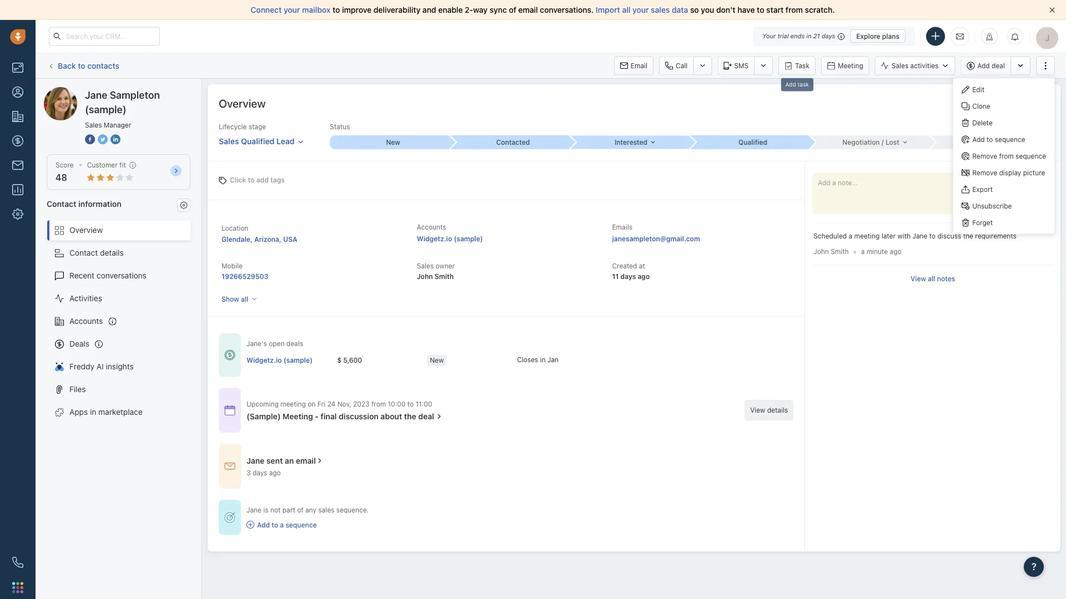 Task type: locate. For each thing, give the bounding box(es) containing it.
remove up export
[[973, 169, 998, 177]]

1 horizontal spatial your
[[633, 5, 649, 14]]

0 horizontal spatial the
[[404, 412, 416, 421]]

2 vertical spatial from
[[371, 400, 386, 408]]

2 horizontal spatial all
[[928, 275, 936, 283]]

a right scheduled
[[849, 232, 853, 240]]

1 vertical spatial smith
[[435, 273, 454, 281]]

smith down scheduled
[[831, 248, 849, 256]]

0 horizontal spatial sales
[[318, 507, 335, 515]]

won / churned button
[[930, 136, 1050, 149]]

meeting down on
[[283, 412, 313, 421]]

widgetz.io up owner
[[417, 235, 452, 243]]

(sample) up owner
[[454, 235, 483, 243]]

widgetz.io down jane's
[[247, 357, 282, 364]]

accounts widgetz.io (sample)
[[417, 224, 483, 243]]

meeting up minute
[[854, 232, 880, 240]]

days inside created at 11 days ago
[[621, 273, 636, 281]]

container_wx8msf4aqz5i3rn1 image left is
[[224, 513, 235, 524]]

a left minute
[[861, 248, 865, 256]]

accounts inside the accounts widgetz.io (sample)
[[417, 224, 446, 231]]

1 horizontal spatial all
[[622, 5, 631, 14]]

nov,
[[337, 400, 351, 408]]

0 horizontal spatial details
[[100, 249, 124, 258]]

2 vertical spatial a
[[280, 521, 284, 529]]

at
[[639, 262, 645, 270]]

5,600
[[343, 357, 362, 364]]

0 horizontal spatial john
[[417, 273, 433, 281]]

container_wx8msf4aqz5i3rn1 image right "an"
[[316, 457, 324, 465]]

display
[[999, 169, 1022, 177]]

all for show all
[[241, 296, 248, 303]]

2 vertical spatial in
[[90, 408, 96, 417]]

days down created
[[621, 273, 636, 281]]

1 horizontal spatial meeting
[[838, 62, 863, 70]]

add inside add deal button
[[978, 62, 990, 70]]

1 horizontal spatial sales
[[651, 5, 670, 14]]

0 vertical spatial deal
[[992, 62, 1005, 70]]

ends
[[791, 32, 805, 40]]

0 horizontal spatial email
[[296, 457, 316, 466]]

freddy ai insights
[[69, 362, 134, 372]]

0 horizontal spatial all
[[241, 296, 248, 303]]

0 horizontal spatial smith
[[435, 273, 454, 281]]

don't
[[716, 5, 736, 14]]

details
[[100, 249, 124, 258], [767, 407, 788, 415]]

upcoming meeting on fri 24 nov, 2023 from 10:00 to 11:00
[[247, 400, 432, 408]]

2 horizontal spatial ago
[[890, 248, 902, 256]]

the down 10:00
[[404, 412, 416, 421]]

sequence up remove from sequence
[[995, 136, 1026, 144]]

0 horizontal spatial widgetz.io (sample) link
[[247, 356, 313, 365]]

import all your sales data link
[[596, 5, 690, 14]]

1 remove from the top
[[973, 152, 998, 160]]

1 horizontal spatial email
[[518, 5, 538, 14]]

contacted link
[[450, 136, 570, 149]]

interested button
[[570, 136, 690, 149]]

1 horizontal spatial accounts
[[417, 224, 446, 231]]

21
[[814, 32, 820, 40]]

click
[[230, 176, 246, 184]]

add for add to sequence
[[973, 136, 985, 144]]

accounts for accounts
[[69, 317, 103, 326]]

sales left data
[[651, 5, 670, 14]]

view all notes
[[911, 275, 955, 283]]

1 vertical spatial accounts
[[69, 317, 103, 326]]

in left jan
[[540, 356, 546, 364]]

scratch.
[[805, 5, 835, 14]]

sales
[[892, 62, 909, 70], [85, 121, 102, 129], [219, 137, 239, 146], [417, 262, 434, 270]]

container_wx8msf4aqz5i3rn1 image left widgetz.io (sample)
[[224, 350, 235, 361]]

emails janesampleton@gmail.com
[[612, 224, 700, 243]]

11:00
[[416, 400, 432, 408]]

in right apps
[[90, 408, 96, 417]]

1 horizontal spatial details
[[767, 407, 788, 415]]

1 vertical spatial all
[[928, 275, 936, 283]]

0 vertical spatial of
[[509, 5, 516, 14]]

0 horizontal spatial /
[[882, 139, 884, 146]]

ago down later
[[890, 248, 902, 256]]

to inside add to a sequence link
[[272, 521, 278, 529]]

qualified
[[241, 137, 275, 146], [739, 139, 768, 146]]

remove for remove from sequence
[[973, 152, 998, 160]]

(sample)
[[126, 87, 157, 96], [85, 103, 126, 115], [454, 235, 483, 243], [284, 357, 313, 364]]

0 vertical spatial new
[[386, 139, 400, 146]]

0 horizontal spatial your
[[284, 5, 300, 14]]

jane down the contacts
[[85, 89, 107, 101]]

row containing closes in jan
[[247, 349, 607, 372]]

from down churned
[[999, 152, 1014, 160]]

sales for sales manager
[[85, 121, 102, 129]]

1 horizontal spatial new
[[430, 357, 444, 364]]

export
[[973, 186, 993, 194]]

manager
[[104, 121, 131, 129]]

0 vertical spatial overview
[[219, 97, 266, 110]]

a
[[849, 232, 853, 240], [861, 248, 865, 256], [280, 521, 284, 529]]

conversations
[[97, 271, 147, 281]]

remove for remove display picture
[[973, 169, 998, 177]]

widgetz.io (sample) link up owner
[[417, 235, 483, 243]]

sales left the activities
[[892, 62, 909, 70]]

contact down '48' button
[[47, 199, 76, 208]]

widgetz.io (sample) link
[[417, 235, 483, 243], [247, 356, 313, 365]]

days right 3
[[253, 469, 267, 477]]

jane left is
[[247, 507, 262, 515]]

overview up lifecycle stage at the left top of page
[[219, 97, 266, 110]]

smith inside sales owner john smith
[[435, 273, 454, 281]]

ago for 3 days ago
[[269, 469, 281, 477]]

2 remove from the top
[[973, 169, 998, 177]]

widgetz.io (sample) link down open
[[247, 356, 313, 365]]

closes
[[517, 356, 538, 364]]

sequence.
[[336, 507, 369, 515]]

sales up "facebook circled" "icon"
[[85, 121, 102, 129]]

data
[[672, 5, 688, 14]]

0 vertical spatial widgetz.io
[[417, 235, 452, 243]]

sync
[[490, 5, 507, 14]]

created
[[612, 262, 637, 270]]

recent conversations
[[69, 271, 147, 281]]

2023
[[353, 400, 370, 408]]

details inside 'view details' link
[[767, 407, 788, 415]]

your
[[284, 5, 300, 14], [633, 5, 649, 14]]

days right 21
[[822, 32, 835, 40]]

1 vertical spatial sequence
[[1016, 152, 1046, 160]]

0 vertical spatial smith
[[831, 248, 849, 256]]

0 vertical spatial contact
[[47, 199, 76, 208]]

deal down '11:00'
[[418, 412, 434, 421]]

1 horizontal spatial a
[[849, 232, 853, 240]]

meeting down explore
[[838, 62, 863, 70]]

call
[[676, 62, 688, 70]]

view inside view all notes link
[[911, 275, 926, 283]]

jane sampleton (sample)
[[66, 87, 157, 96], [85, 89, 160, 115]]

0 horizontal spatial accounts
[[69, 317, 103, 326]]

add down delete
[[973, 136, 985, 144]]

2 vertical spatial all
[[241, 296, 248, 303]]

explore
[[857, 32, 881, 40]]

1 vertical spatial email
[[296, 457, 316, 466]]

all right show
[[241, 296, 248, 303]]

john inside sales owner john smith
[[417, 273, 433, 281]]

0 vertical spatial days
[[822, 32, 835, 40]]

won / churned link
[[930, 136, 1050, 149]]

your left "mailbox"
[[284, 5, 300, 14]]

(sample) down deals
[[284, 357, 313, 364]]

details for contact details
[[100, 249, 124, 258]]

1 vertical spatial the
[[404, 412, 416, 421]]

container_wx8msf4aqz5i3rn1 image
[[224, 350, 235, 361], [435, 413, 443, 421], [247, 521, 254, 529]]

jane sampleton (sample) down the contacts
[[66, 87, 157, 96]]

deal up customize at the right top of the page
[[992, 62, 1005, 70]]

add inside add to a sequence link
[[257, 521, 270, 529]]

3
[[247, 469, 251, 477]]

meeting inside button
[[838, 62, 863, 70]]

accounts down activities
[[69, 317, 103, 326]]

sequence down 'jane is not part of any sales sequence.'
[[286, 521, 317, 529]]

smith
[[831, 248, 849, 256], [435, 273, 454, 281]]

accounts up owner
[[417, 224, 446, 231]]

(sample) up manager
[[126, 87, 157, 96]]

a minute ago
[[861, 248, 902, 256]]

enable
[[438, 5, 463, 14]]

add down is
[[257, 521, 270, 529]]

sales left owner
[[417, 262, 434, 270]]

status
[[330, 123, 350, 131]]

0 vertical spatial meeting
[[854, 232, 880, 240]]

1 vertical spatial view
[[750, 407, 766, 415]]

jane up 3
[[247, 457, 265, 466]]

conversations.
[[540, 5, 594, 14]]

/ left lost
[[882, 139, 884, 146]]

row
[[247, 349, 607, 372]]

0 vertical spatial remove
[[973, 152, 998, 160]]

trial
[[778, 32, 789, 40]]

1 vertical spatial container_wx8msf4aqz5i3rn1 image
[[435, 413, 443, 421]]

sampleton up manager
[[110, 89, 160, 101]]

glendale, arizona, usa link
[[222, 235, 297, 243]]

john smith
[[814, 248, 849, 256]]

sales inside "link"
[[219, 137, 239, 146]]

smith down owner
[[435, 273, 454, 281]]

1 vertical spatial new
[[430, 357, 444, 364]]

0 horizontal spatial view
[[750, 407, 766, 415]]

1 your from the left
[[284, 5, 300, 14]]

close image
[[1050, 7, 1055, 13]]

0 vertical spatial email
[[518, 5, 538, 14]]

jane sampleton (sample) up manager
[[85, 89, 160, 115]]

0 vertical spatial meeting
[[838, 62, 863, 70]]

1 horizontal spatial widgetz.io
[[417, 235, 452, 243]]

sequence for remove from sequence
[[1016, 152, 1046, 160]]

negotiation
[[843, 139, 880, 146]]

0 vertical spatial container_wx8msf4aqz5i3rn1 image
[[224, 350, 235, 361]]

2 vertical spatial days
[[253, 469, 267, 477]]

meeting button
[[821, 56, 870, 75]]

1 vertical spatial remove
[[973, 169, 998, 177]]

0 horizontal spatial from
[[371, 400, 386, 408]]

0 horizontal spatial deal
[[418, 412, 434, 421]]

sales right any
[[318, 507, 335, 515]]

of right sync
[[509, 5, 516, 14]]

from right 2023
[[371, 400, 386, 408]]

0 vertical spatial ago
[[890, 248, 902, 256]]

1 horizontal spatial john
[[814, 248, 829, 256]]

overview up contact details
[[69, 226, 103, 235]]

48
[[56, 173, 67, 183]]

/ right won
[[983, 139, 985, 146]]

jane right the with
[[913, 232, 928, 240]]

ago
[[890, 248, 902, 256], [638, 273, 650, 281], [269, 469, 281, 477]]

jane sent an email
[[247, 457, 316, 466]]

19266529503
[[222, 273, 268, 281]]

0 vertical spatial view
[[911, 275, 926, 283]]

the right discuss
[[963, 232, 974, 240]]

add inside add task tooltip
[[786, 81, 796, 88]]

0 vertical spatial the
[[963, 232, 974, 240]]

is
[[263, 507, 269, 515]]

2 horizontal spatial days
[[822, 32, 835, 40]]

view details link
[[745, 400, 794, 421]]

2 vertical spatial container_wx8msf4aqz5i3rn1 image
[[247, 521, 254, 529]]

0 horizontal spatial widgetz.io
[[247, 357, 282, 364]]

add up edit
[[978, 62, 990, 70]]

0 vertical spatial sales
[[651, 5, 670, 14]]

contact for contact information
[[47, 199, 76, 208]]

container_wx8msf4aqz5i3rn1 image right about
[[435, 413, 443, 421]]

container_wx8msf4aqz5i3rn1 image left add to a sequence
[[247, 521, 254, 529]]

in left 21
[[807, 32, 812, 40]]

to
[[333, 5, 340, 14], [757, 5, 764, 14], [78, 61, 85, 70], [987, 136, 993, 144], [248, 176, 255, 184], [930, 232, 936, 240], [408, 400, 414, 408], [272, 521, 278, 529]]

twitter circled image
[[98, 133, 108, 145]]

minute
[[867, 248, 888, 256]]

sales
[[651, 5, 670, 14], [318, 507, 335, 515]]

a down 'not'
[[280, 521, 284, 529]]

1 horizontal spatial ago
[[638, 273, 650, 281]]

sales for sales activities
[[892, 62, 909, 70]]

0 vertical spatial widgetz.io (sample) link
[[417, 235, 483, 243]]

0 vertical spatial all
[[622, 5, 631, 14]]

of left any
[[297, 507, 304, 515]]

lifecycle stage
[[219, 123, 266, 131]]

jane's open deals
[[247, 340, 303, 348]]

remove down won / churned button
[[973, 152, 998, 160]]

linkedin circled image
[[111, 133, 121, 145]]

view details
[[750, 407, 788, 415]]

container_wx8msf4aqz5i3rn1 image
[[224, 405, 235, 416], [316, 457, 324, 465], [224, 461, 235, 472], [224, 513, 235, 524]]

ago down sent
[[269, 469, 281, 477]]

0 horizontal spatial qualified
[[241, 137, 275, 146]]

meeting left on
[[281, 400, 306, 408]]

john down scheduled
[[814, 248, 829, 256]]

view for view details
[[750, 407, 766, 415]]

from
[[786, 5, 803, 14], [999, 152, 1014, 160], [371, 400, 386, 408]]

contact up recent
[[69, 249, 98, 258]]

1 vertical spatial ago
[[638, 273, 650, 281]]

0 vertical spatial sequence
[[995, 136, 1026, 144]]

sales down lifecycle
[[219, 137, 239, 146]]

add
[[256, 176, 269, 184]]

john down the accounts widgetz.io (sample) at the top left of the page
[[417, 273, 433, 281]]

1 horizontal spatial days
[[621, 273, 636, 281]]

plans
[[882, 32, 900, 40]]

ago down at
[[638, 273, 650, 281]]

1 horizontal spatial overview
[[219, 97, 266, 110]]

email right sync
[[518, 5, 538, 14]]

2 / from the left
[[983, 139, 985, 146]]

add left task at the right of page
[[786, 81, 796, 88]]

1 vertical spatial john
[[417, 273, 433, 281]]

from right the start
[[786, 5, 803, 14]]

jan
[[548, 356, 559, 364]]

your right import
[[633, 5, 649, 14]]

0 horizontal spatial days
[[253, 469, 267, 477]]

add deal
[[978, 62, 1005, 70]]

$
[[337, 357, 342, 364]]

1 vertical spatial days
[[621, 273, 636, 281]]

all right import
[[622, 5, 631, 14]]

contact information
[[47, 199, 121, 208]]

1 vertical spatial meeting
[[283, 412, 313, 421]]

1 / from the left
[[882, 139, 884, 146]]

0 horizontal spatial new
[[386, 139, 400, 146]]

email right "an"
[[296, 457, 316, 466]]

view inside 'view details' link
[[750, 407, 766, 415]]

2 vertical spatial sequence
[[286, 521, 317, 529]]

ago inside created at 11 days ago
[[638, 273, 650, 281]]

scheduled
[[814, 232, 847, 240]]

Search your CRM... text field
[[49, 27, 160, 46]]

1 horizontal spatial container_wx8msf4aqz5i3rn1 image
[[247, 521, 254, 529]]

1 vertical spatial a
[[861, 248, 865, 256]]

1 horizontal spatial widgetz.io (sample) link
[[417, 235, 483, 243]]

0 vertical spatial a
[[849, 232, 853, 240]]

email image
[[956, 32, 964, 41]]

insights
[[106, 362, 134, 372]]

0 vertical spatial from
[[786, 5, 803, 14]]

2 horizontal spatial in
[[807, 32, 812, 40]]

sequence up the 'picture'
[[1016, 152, 1046, 160]]

all left notes
[[928, 275, 936, 283]]

0 horizontal spatial a
[[280, 521, 284, 529]]

widgetz.io inside the accounts widgetz.io (sample)
[[417, 235, 452, 243]]

call link
[[659, 56, 693, 75]]

email button
[[614, 56, 654, 75]]

won
[[967, 139, 981, 146]]

0 vertical spatial details
[[100, 249, 124, 258]]



Task type: vqa. For each thing, say whether or not it's contained in the screenshot.
Final
yes



Task type: describe. For each thing, give the bounding box(es) containing it.
customize overview button
[[964, 96, 1050, 111]]

final
[[321, 412, 337, 421]]

0 vertical spatial in
[[807, 32, 812, 40]]

/ for won
[[983, 139, 985, 146]]

remove from sequence
[[973, 152, 1046, 160]]

negotiation / lost
[[843, 139, 900, 146]]

0 horizontal spatial meeting
[[281, 400, 306, 408]]

all for view all notes
[[928, 275, 936, 283]]

0 horizontal spatial container_wx8msf4aqz5i3rn1 image
[[224, 350, 235, 361]]

an
[[285, 457, 294, 466]]

explore plans
[[857, 32, 900, 40]]

add to sequence
[[973, 136, 1026, 144]]

add task tooltip
[[781, 78, 814, 94]]

task
[[795, 62, 810, 70]]

customize
[[981, 99, 1014, 107]]

add to a sequence
[[257, 521, 317, 529]]

overview
[[1016, 99, 1044, 107]]

show
[[222, 296, 239, 303]]

freshworks switcher image
[[12, 583, 23, 594]]

requirements
[[975, 232, 1017, 240]]

container_wx8msf4aqz5i3rn1 image left 3
[[224, 461, 235, 472]]

edit
[[973, 86, 985, 94]]

19266529503 link
[[222, 273, 268, 281]]

add for add deal
[[978, 62, 990, 70]]

sales manager
[[85, 121, 131, 129]]

phone element
[[7, 552, 29, 574]]

so
[[690, 5, 699, 14]]

discuss
[[938, 232, 962, 240]]

10:00
[[388, 400, 406, 408]]

sales for sales qualified lead
[[219, 137, 239, 146]]

jane down the back
[[66, 87, 83, 96]]

email
[[631, 62, 648, 70]]

qualified inside sales qualified lead "link"
[[241, 137, 275, 146]]

marketplace
[[98, 408, 143, 417]]

score
[[56, 161, 74, 169]]

24
[[327, 400, 336, 408]]

sales owner john smith
[[417, 262, 455, 281]]

container_wx8msf4aqz5i3rn1 image left upcoming
[[224, 405, 235, 416]]

$ 5,600
[[337, 357, 362, 364]]

1 horizontal spatial meeting
[[854, 232, 880, 240]]

closes in jan
[[517, 356, 559, 364]]

container_wx8msf4aqz5i3rn1 image inside add to a sequence link
[[247, 521, 254, 529]]

jane's
[[247, 340, 267, 348]]

48 button
[[56, 173, 67, 183]]

add to a sequence link
[[247, 521, 369, 530]]

11
[[612, 273, 619, 281]]

owner
[[436, 262, 455, 270]]

your trial ends in 21 days
[[763, 32, 835, 40]]

not
[[270, 507, 281, 515]]

new link
[[330, 136, 450, 149]]

sms button
[[718, 56, 754, 75]]

any
[[305, 507, 316, 515]]

view for view all notes
[[911, 275, 926, 283]]

1 horizontal spatial the
[[963, 232, 974, 240]]

sent
[[267, 457, 283, 466]]

sales inside sales owner john smith
[[417, 262, 434, 270]]

discussion
[[339, 412, 379, 421]]

(sample) inside the accounts widgetz.io (sample)
[[454, 235, 483, 243]]

add deal button
[[961, 56, 1011, 75]]

janesampleton@gmail.com link
[[612, 233, 700, 244]]

apps
[[69, 408, 88, 417]]

import
[[596, 5, 620, 14]]

facebook circled image
[[85, 133, 95, 145]]

phone image
[[12, 558, 23, 569]]

sampleton down the contacts
[[85, 87, 124, 96]]

usa
[[283, 235, 297, 243]]

part
[[283, 507, 295, 515]]

in for closes in jan
[[540, 356, 546, 364]]

details for view details
[[767, 407, 788, 415]]

1 vertical spatial from
[[999, 152, 1014, 160]]

connect your mailbox to improve deliverability and enable 2-way sync of email conversations. import all your sales data so you don't have to start from scratch.
[[251, 5, 835, 14]]

2 your from the left
[[633, 5, 649, 14]]

1 vertical spatial sales
[[318, 507, 335, 515]]

sequence for add to sequence
[[995, 136, 1026, 144]]

connect
[[251, 5, 282, 14]]

and
[[423, 5, 436, 14]]

mng settings image
[[180, 201, 188, 209]]

2 horizontal spatial container_wx8msf4aqz5i3rn1 image
[[435, 413, 443, 421]]

1 horizontal spatial qualified
[[739, 139, 768, 146]]

contact for contact details
[[69, 249, 98, 258]]

connect your mailbox link
[[251, 5, 333, 14]]

0 horizontal spatial overview
[[69, 226, 103, 235]]

1 horizontal spatial of
[[509, 5, 516, 14]]

accounts for accounts widgetz.io (sample)
[[417, 224, 446, 231]]

deal inside button
[[992, 62, 1005, 70]]

fri
[[318, 400, 326, 408]]

to inside back to contacts link
[[78, 61, 85, 70]]

in for apps in marketplace
[[90, 408, 96, 417]]

(sample) meeting - final discussion about the deal
[[247, 412, 434, 421]]

jane inside jane sampleton (sample)
[[85, 89, 107, 101]]

ago for a minute ago
[[890, 248, 902, 256]]

about
[[381, 412, 402, 421]]

2-
[[465, 5, 473, 14]]

1 vertical spatial widgetz.io
[[247, 357, 282, 364]]

add task
[[786, 81, 809, 88]]

contacts
[[87, 61, 119, 70]]

fit
[[119, 161, 126, 169]]

0 vertical spatial john
[[814, 248, 829, 256]]

call button
[[659, 56, 693, 75]]

location
[[222, 224, 248, 232]]

new inside row
[[430, 357, 444, 364]]

1 horizontal spatial from
[[786, 5, 803, 14]]

forget
[[973, 219, 993, 227]]

your
[[763, 32, 776, 40]]

arizona,
[[254, 235, 281, 243]]

lead
[[277, 137, 295, 146]]

back to contacts
[[58, 61, 119, 70]]

customer fit
[[87, 161, 126, 169]]

task
[[798, 81, 809, 88]]

0 horizontal spatial of
[[297, 507, 304, 515]]

(sample)
[[247, 412, 281, 421]]

you
[[701, 5, 714, 14]]

2 horizontal spatial a
[[861, 248, 865, 256]]

task button
[[779, 56, 816, 75]]

emails
[[612, 224, 633, 231]]

tags
[[271, 176, 285, 184]]

add for add task
[[786, 81, 796, 88]]

activities
[[69, 294, 102, 303]]

churned
[[987, 139, 1015, 146]]

customer
[[87, 161, 118, 169]]

1 horizontal spatial smith
[[831, 248, 849, 256]]

lifecycle
[[219, 123, 247, 131]]

interested link
[[570, 136, 690, 149]]

(sample) up sales manager
[[85, 103, 126, 115]]

show all
[[222, 296, 248, 303]]

information
[[78, 199, 121, 208]]

1 vertical spatial widgetz.io (sample) link
[[247, 356, 313, 365]]

/ for negotiation
[[882, 139, 884, 146]]

sms
[[734, 62, 749, 70]]

0 horizontal spatial meeting
[[283, 412, 313, 421]]

mobile
[[222, 262, 243, 270]]

contact details
[[69, 249, 124, 258]]

add for add to a sequence
[[257, 521, 270, 529]]

upcoming
[[247, 400, 279, 408]]



